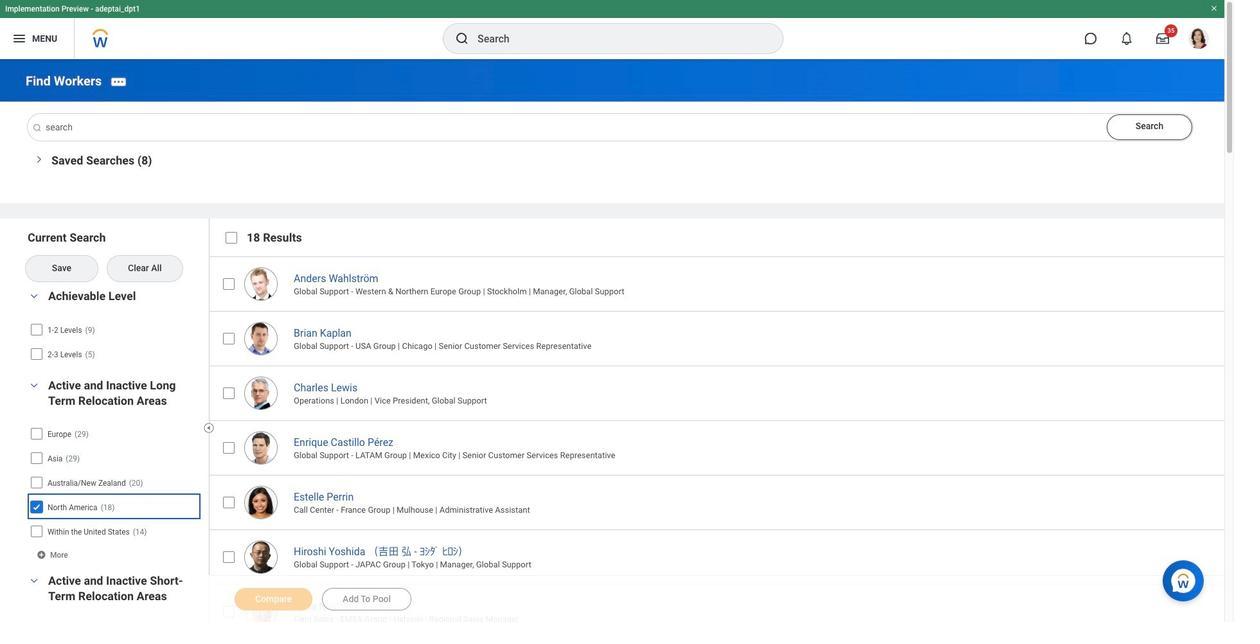 Task type: locate. For each thing, give the bounding box(es) containing it.
banner
[[0, 0, 1225, 59]]

find workers element
[[26, 73, 102, 89]]

tree
[[30, 319, 198, 365], [29, 423, 198, 543]]

5 list item from the top
[[209, 475, 1235, 530]]

1 vertical spatial chevron down image
[[26, 292, 42, 301]]

close environment banner image
[[1211, 5, 1219, 12]]

0 vertical spatial group
[[26, 288, 203, 368]]

chevron down image
[[26, 577, 42, 586]]

chevron down image for 1st group
[[26, 292, 42, 301]]

Search Workday  search field
[[478, 24, 757, 53]]

main content
[[0, 59, 1235, 623]]

2 group from the top
[[26, 377, 203, 563]]

2 vertical spatial chevron down image
[[26, 382, 42, 391]]

check small image
[[29, 500, 44, 515]]

chevron down image
[[31, 152, 43, 167], [26, 292, 42, 301], [26, 382, 42, 391]]

group
[[26, 288, 203, 368], [26, 377, 203, 563]]

chevron down image for second group
[[26, 382, 42, 391]]

1 vertical spatial group
[[26, 377, 203, 563]]

2 list item from the top
[[209, 311, 1235, 366]]

None search field
[[26, 114, 1194, 141]]

1 list item from the top
[[209, 256, 1235, 311]]

list item
[[209, 256, 1235, 311], [209, 311, 1235, 366], [209, 366, 1235, 420], [209, 420, 1235, 475], [209, 475, 1235, 530], [209, 530, 1235, 584], [209, 584, 1235, 623]]

search image
[[455, 31, 470, 46]]

filter search field
[[26, 230, 211, 623]]



Task type: vqa. For each thing, say whether or not it's contained in the screenshot.
7th List Item
yes



Task type: describe. For each thing, give the bounding box(es) containing it.
search image
[[32, 123, 42, 133]]

3 list item from the top
[[209, 366, 1235, 420]]

1 group from the top
[[26, 288, 203, 368]]

profile logan mcneil image
[[1189, 28, 1210, 52]]

0 vertical spatial tree
[[30, 319, 198, 365]]

4 list item from the top
[[209, 420, 1235, 475]]

1 vertical spatial tree
[[29, 423, 198, 543]]

0 vertical spatial chevron down image
[[31, 152, 43, 167]]

notifications large image
[[1121, 32, 1134, 45]]

6 list item from the top
[[209, 530, 1235, 584]]

justify image
[[12, 31, 27, 46]]

inbox large image
[[1157, 32, 1170, 45]]

Find Workers text field
[[28, 114, 1194, 141]]

7 list item from the top
[[209, 584, 1235, 623]]



